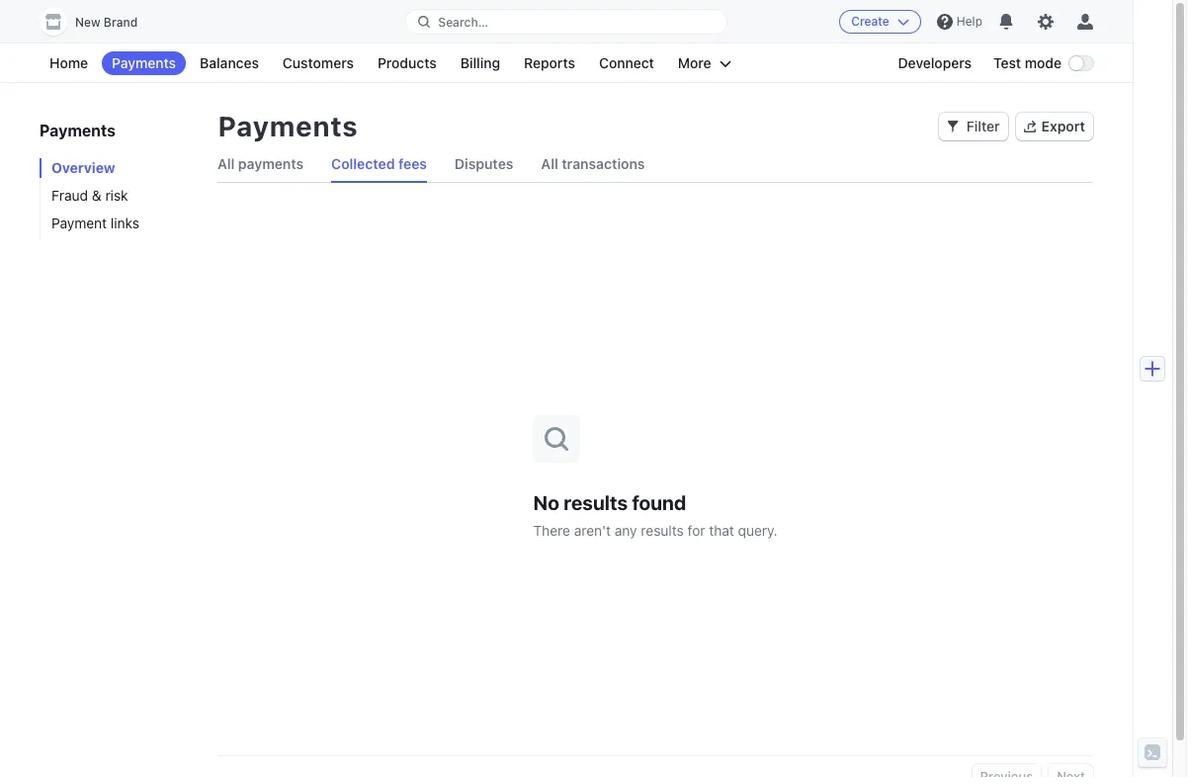 Task type: describe. For each thing, give the bounding box(es) containing it.
balances link
[[190, 51, 269, 75]]

payments down brand
[[112, 54, 176, 71]]

all payments link
[[218, 146, 304, 182]]

test mode
[[994, 54, 1062, 71]]

there
[[534, 522, 571, 539]]

for
[[688, 522, 706, 539]]

&
[[92, 187, 102, 204]]

connect link
[[590, 51, 665, 75]]

reports link
[[514, 51, 586, 75]]

mode
[[1025, 54, 1062, 71]]

aren't
[[574, 522, 611, 539]]

products
[[378, 54, 437, 71]]

create button
[[840, 10, 922, 34]]

all for all payments
[[218, 155, 235, 172]]

products link
[[368, 51, 447, 75]]

customers link
[[273, 51, 364, 75]]

export
[[1042, 118, 1086, 135]]

payments
[[238, 155, 304, 172]]

no results found there aren't any results for that query.
[[534, 491, 778, 539]]

help button
[[930, 6, 991, 38]]

new
[[75, 15, 100, 30]]

more
[[678, 54, 712, 71]]

connect
[[599, 54, 655, 71]]

test
[[994, 54, 1022, 71]]

filter button
[[940, 113, 1009, 140]]

Search… search field
[[407, 9, 727, 34]]

home
[[49, 54, 88, 71]]

payments link
[[102, 51, 186, 75]]

links
[[111, 215, 139, 231]]



Task type: locate. For each thing, give the bounding box(es) containing it.
all inside 'link'
[[541, 155, 559, 172]]

1 vertical spatial results
[[641, 522, 684, 539]]

overview
[[51, 159, 115, 176]]

balances
[[200, 54, 259, 71]]

all transactions
[[541, 155, 645, 172]]

all payments
[[218, 155, 304, 172]]

billing link
[[451, 51, 510, 75]]

home link
[[40, 51, 98, 75]]

fees
[[399, 155, 427, 172]]

results up aren't
[[564, 491, 628, 514]]

Search… text field
[[407, 9, 727, 34]]

all left "payments"
[[218, 155, 235, 172]]

risk
[[105, 187, 128, 204]]

export button
[[1016, 113, 1094, 140]]

payment links
[[51, 215, 139, 231]]

all transactions link
[[541, 146, 645, 182]]

disputes link
[[455, 146, 514, 182]]

tab list containing all payments
[[218, 146, 1094, 183]]

payments
[[112, 54, 176, 71], [218, 110, 358, 142], [40, 122, 116, 139]]

all
[[218, 155, 235, 172], [541, 155, 559, 172]]

results
[[564, 491, 628, 514], [641, 522, 684, 539]]

collected fees
[[332, 155, 427, 172]]

collected
[[332, 155, 395, 172]]

payment
[[51, 215, 107, 231]]

customers
[[283, 54, 354, 71]]

search…
[[439, 14, 489, 29]]

payments up overview
[[40, 122, 116, 139]]

that
[[710, 522, 735, 539]]

tab list
[[218, 146, 1094, 183]]

developers link
[[889, 51, 982, 75]]

0 vertical spatial results
[[564, 491, 628, 514]]

all for all transactions
[[541, 155, 559, 172]]

reports
[[524, 54, 576, 71]]

0 horizontal spatial results
[[564, 491, 628, 514]]

1 horizontal spatial all
[[541, 155, 559, 172]]

any
[[615, 522, 638, 539]]

fraud & risk
[[51, 187, 128, 204]]

payment links link
[[40, 214, 198, 233]]

query.
[[739, 522, 778, 539]]

create
[[852, 14, 890, 29]]

billing
[[461, 54, 501, 71]]

1 all from the left
[[218, 155, 235, 172]]

brand
[[104, 15, 138, 30]]

developers
[[899, 54, 972, 71]]

collected fees link
[[332, 146, 427, 182]]

2 all from the left
[[541, 155, 559, 172]]

filter
[[967, 118, 1001, 135]]

svg image
[[948, 121, 959, 133]]

all left transactions
[[541, 155, 559, 172]]

results down the found
[[641, 522, 684, 539]]

transactions
[[562, 155, 645, 172]]

more button
[[669, 51, 742, 75]]

payments up "payments"
[[218, 110, 358, 142]]

new brand button
[[40, 8, 157, 36]]

no
[[534, 491, 560, 514]]

overview link
[[40, 158, 198, 178]]

disputes
[[455, 155, 514, 172]]

new brand
[[75, 15, 138, 30]]

found
[[633, 491, 687, 514]]

fraud
[[51, 187, 88, 204]]

help
[[957, 14, 983, 29]]

0 horizontal spatial all
[[218, 155, 235, 172]]

fraud & risk link
[[40, 186, 198, 206]]

1 horizontal spatial results
[[641, 522, 684, 539]]



Task type: vqa. For each thing, say whether or not it's contained in the screenshot.
QUERY. on the right of the page
yes



